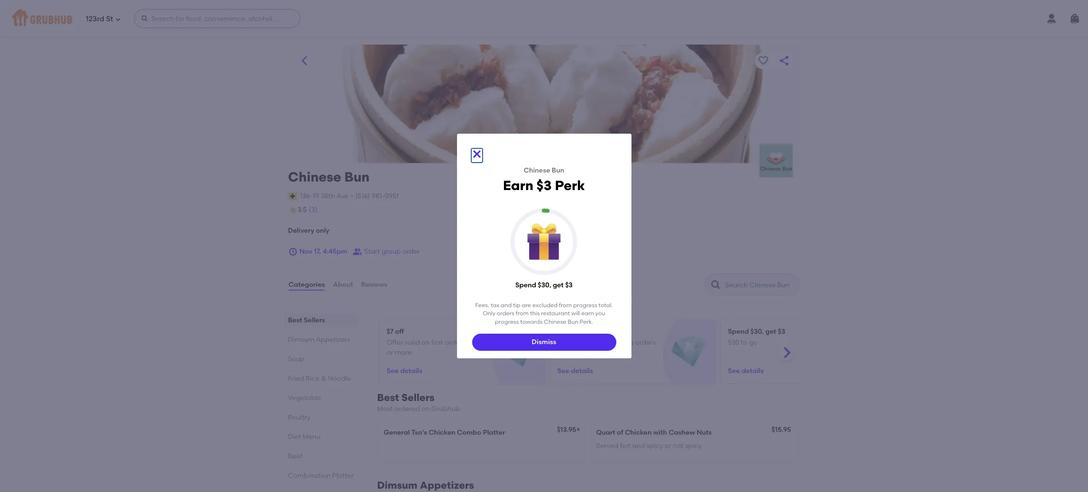 Task type: describe. For each thing, give the bounding box(es) containing it.
subscription pass image
[[288, 192, 298, 200]]

categories
[[289, 281, 325, 289]]

$3 for $30
[[778, 328, 786, 336]]

nuts
[[697, 429, 712, 437]]

appetizers inside tab
[[316, 336, 350, 344]]

&
[[321, 375, 326, 383]]

more. for qualifying
[[587, 349, 605, 357]]

best for best sellers
[[288, 316, 302, 324]]

details for offer valid on first orders of $15 or more.
[[400, 367, 423, 375]]

$50
[[566, 349, 577, 357]]

1 vertical spatial from
[[516, 310, 529, 317]]

diet
[[288, 433, 301, 441]]

981-
[[372, 192, 385, 200]]

(516)
[[355, 192, 370, 200]]

136-19 38th ave button
[[300, 191, 349, 202]]

best sellers
[[288, 316, 325, 324]]

quart of chicken with cashew nuts
[[596, 429, 712, 437]]

reviews
[[361, 281, 388, 289]]

this
[[530, 310, 540, 317]]

fried
[[288, 375, 304, 383]]

chinese bun logo image
[[760, 144, 793, 177]]

see details for offer valid on qualifying orders of $50 or more.
[[558, 367, 593, 375]]

Search Chinese Bun search field
[[725, 281, 797, 290]]

qualifying
[[602, 339, 634, 347]]

see for offer valid on first orders of $15 or more.
[[387, 367, 399, 375]]

total.
[[599, 302, 613, 309]]

on for $12
[[592, 339, 601, 347]]

chicken for combo
[[429, 429, 456, 437]]

sellers for best sellers
[[304, 316, 325, 324]]

2 horizontal spatial or
[[665, 442, 672, 450]]

of for $50
[[558, 349, 564, 357]]

categories button
[[288, 268, 325, 302]]

more. for first
[[395, 349, 414, 357]]

19
[[313, 192, 319, 200]]

2 horizontal spatial of
[[617, 429, 624, 437]]

1 horizontal spatial platter
[[483, 429, 505, 437]]

search icon image
[[710, 279, 722, 291]]

+
[[577, 426, 581, 434]]

combination platter
[[288, 472, 354, 480]]

star icon image
[[288, 205, 298, 215]]

valid for $7 off
[[405, 339, 420, 347]]

perk
[[555, 177, 585, 193]]

quart
[[596, 429, 616, 437]]

(3)
[[309, 206, 318, 214]]

$30, for spend $30, get $3
[[538, 281, 551, 289]]

with
[[654, 429, 667, 437]]

perk.
[[580, 319, 593, 325]]

group
[[382, 247, 401, 256]]

combo
[[457, 429, 481, 437]]

38th
[[321, 192, 335, 200]]

1 horizontal spatial from
[[559, 302, 572, 309]]

save this restaurant button
[[755, 52, 772, 69]]

dismiss button
[[472, 334, 616, 351]]

delivery only
[[288, 227, 330, 235]]

and for tax
[[501, 302, 512, 309]]

chinese for chinese bun
[[288, 169, 341, 185]]

dimsum appetizers tab
[[288, 335, 355, 345]]

chinese bun
[[288, 169, 370, 185]]

spend for spend $30, get $3 $30 to go
[[728, 328, 749, 336]]

start group order button
[[353, 243, 420, 260]]

chicken for with
[[625, 429, 652, 437]]

start
[[364, 247, 380, 256]]

see details for offer valid on first orders of $15 or more.
[[387, 367, 423, 375]]

get for spend $30, get $3
[[553, 281, 564, 289]]

dismiss
[[532, 338, 557, 346]]

spend $30, get $3
[[516, 281, 573, 289]]

spicy.
[[685, 442, 703, 450]]

and for hot
[[633, 442, 645, 450]]

will
[[572, 310, 580, 317]]

general
[[384, 429, 410, 437]]

go
[[749, 339, 758, 347]]

valid for $12 off
[[576, 339, 591, 347]]

$12 off offer valid on qualifying orders of $50 or more.
[[558, 328, 656, 357]]

$3 for perk
[[537, 177, 552, 193]]

reward icon image
[[526, 224, 563, 260]]

off for $7 off
[[395, 328, 404, 336]]

restaurant
[[541, 310, 570, 317]]

see details button for offer valid on qualifying orders of $50 or more.
[[558, 363, 593, 380]]

ordered
[[394, 405, 420, 413]]

are
[[522, 302, 531, 309]]

chinese for chinese bun earn $3 perk
[[524, 166, 550, 175]]

1 horizontal spatial dimsum
[[377, 479, 418, 491]]

136-
[[300, 192, 313, 200]]

only
[[316, 227, 330, 235]]

excluded
[[533, 302, 558, 309]]

best sellers tab
[[288, 315, 355, 325]]

chinese inside 'fees, tax and tip are excluded from progress total. only orders from this restaurant will earn you progress towards chinese bun perk.'
[[544, 319, 567, 325]]

poultry tab
[[288, 413, 355, 423]]

nov 17, 4:45pm button
[[288, 243, 347, 260]]

diet menu tab
[[288, 432, 355, 442]]

17,
[[314, 247, 321, 256]]

noodle
[[328, 375, 351, 383]]

st
[[106, 15, 113, 23]]

off for $12 off
[[569, 328, 578, 336]]

on for best
[[422, 405, 430, 413]]

best sellers most ordered on grubhub
[[377, 392, 460, 413]]

$12
[[558, 328, 567, 336]]

delivery
[[288, 227, 314, 235]]

save this restaurant image
[[758, 55, 769, 66]]

most
[[377, 405, 393, 413]]

or for $7 off
[[387, 349, 393, 357]]

you
[[596, 310, 606, 317]]

spend $30, get $3 $30 to go
[[728, 328, 786, 347]]

combination
[[288, 472, 331, 480]]

tip
[[513, 302, 521, 309]]

spend for spend $30, get $3
[[516, 281, 536, 289]]

tax
[[491, 302, 500, 309]]

$15.95
[[772, 426, 791, 434]]

$13.95 +
[[557, 426, 581, 434]]

beef tab
[[288, 451, 355, 461]]

dimsum appetizers inside dimsum appetizers tab
[[288, 336, 350, 344]]

earn
[[582, 310, 594, 317]]

soup tab
[[288, 354, 355, 364]]



Task type: locate. For each thing, give the bounding box(es) containing it.
promo image left $30 at bottom right
[[671, 335, 706, 369]]

best
[[288, 316, 302, 324], [377, 392, 399, 404]]

$30, up excluded
[[538, 281, 551, 289]]

svg image inside main navigation navigation
[[141, 15, 148, 22]]

only
[[483, 310, 496, 317]]

0 vertical spatial get
[[553, 281, 564, 289]]

(516) 981-0951 button
[[355, 191, 399, 201]]

1 horizontal spatial get
[[766, 328, 777, 336]]

off inside $7 off offer valid on first orders of $15 or more.
[[395, 328, 404, 336]]

chinese up the 19
[[288, 169, 341, 185]]

0 horizontal spatial get
[[553, 281, 564, 289]]

svg image
[[141, 15, 148, 22], [471, 148, 483, 160]]

of right the quart
[[617, 429, 624, 437]]

orders for $12 off offer valid on qualifying orders of $50 or more.
[[636, 339, 656, 347]]

details down $50
[[571, 367, 593, 375]]

0 horizontal spatial best
[[288, 316, 302, 324]]

of inside $7 off offer valid on first orders of $15 or more.
[[467, 339, 473, 347]]

sellers for best sellers most ordered on grubhub
[[402, 392, 435, 404]]

1 vertical spatial dimsum appetizers
[[377, 479, 474, 491]]

1 vertical spatial of
[[558, 349, 564, 357]]

0 horizontal spatial more.
[[395, 349, 414, 357]]

1 horizontal spatial appetizers
[[420, 479, 474, 491]]

sellers inside tab
[[304, 316, 325, 324]]

sellers inside best sellers most ordered on grubhub
[[402, 392, 435, 404]]

promo image
[[501, 335, 535, 369], [671, 335, 706, 369]]

reviews button
[[361, 268, 388, 302]]

best up most
[[377, 392, 399, 404]]

to
[[741, 339, 748, 347]]

spend up are
[[516, 281, 536, 289]]

best inside tab
[[288, 316, 302, 324]]

grubhub
[[431, 405, 460, 413]]

first
[[431, 339, 443, 347]]

3 see details from the left
[[728, 367, 764, 375]]

see details button up best sellers most ordered on grubhub
[[387, 363, 423, 380]]

3 see from the left
[[728, 367, 740, 375]]

bun down "will"
[[568, 319, 579, 325]]

offer down the $7
[[387, 339, 403, 347]]

progress
[[574, 302, 597, 309], [495, 319, 519, 325]]

vegetable
[[288, 394, 321, 402]]

or inside $7 off offer valid on first orders of $15 or more.
[[387, 349, 393, 357]]

rice
[[306, 375, 320, 383]]

0 vertical spatial from
[[559, 302, 572, 309]]

0 vertical spatial svg image
[[141, 15, 148, 22]]

0 horizontal spatial sellers
[[304, 316, 325, 324]]

beef
[[288, 452, 303, 461]]

people icon image
[[353, 247, 363, 257]]

valid up $50
[[576, 339, 591, 347]]

$13.95
[[557, 426, 577, 434]]

on left first
[[422, 339, 430, 347]]

combination platter tab
[[288, 471, 355, 481]]

1 horizontal spatial of
[[558, 349, 564, 357]]

svg image inside 'nov 17, 4:45pm' button
[[288, 247, 298, 257]]

offer for $7
[[387, 339, 403, 347]]

best inside best sellers most ordered on grubhub
[[377, 392, 399, 404]]

3.5
[[298, 206, 307, 214]]

$3
[[537, 177, 552, 193], [565, 281, 573, 289], [778, 328, 786, 336]]

tso's
[[412, 429, 427, 437]]

0 vertical spatial $30,
[[538, 281, 551, 289]]

$30, inside spend $30, get $3 $30 to go
[[751, 328, 764, 336]]

platter down 'beef' tab
[[332, 472, 354, 480]]

not
[[673, 442, 684, 450]]

0 horizontal spatial orders
[[445, 339, 465, 347]]

offer for $12
[[558, 339, 574, 347]]

chicken right the "tso's"
[[429, 429, 456, 437]]

spend inside spend $30, get $3 $30 to go
[[728, 328, 749, 336]]

see details button
[[387, 363, 423, 380], [558, 363, 593, 380], [728, 363, 764, 380]]

orders inside $7 off offer valid on first orders of $15 or more.
[[445, 339, 465, 347]]

chicken
[[429, 429, 456, 437], [625, 429, 652, 437]]

vegetable tab
[[288, 393, 355, 403]]

0 horizontal spatial see details button
[[387, 363, 423, 380]]

1 horizontal spatial bun
[[552, 166, 565, 175]]

1 horizontal spatial see details
[[558, 367, 593, 375]]

1 vertical spatial dimsum
[[377, 479, 418, 491]]

0 horizontal spatial platter
[[332, 472, 354, 480]]

get for spend $30, get $3 $30 to go
[[766, 328, 777, 336]]

1 horizontal spatial svg image
[[288, 247, 298, 257]]

see for $30 to go
[[728, 367, 740, 375]]

1 vertical spatial sellers
[[402, 392, 435, 404]]

0 horizontal spatial spend
[[516, 281, 536, 289]]

1 vertical spatial $3
[[565, 281, 573, 289]]

1 horizontal spatial off
[[569, 328, 578, 336]]

bun for chinese bun
[[345, 169, 370, 185]]

on inside $7 off offer valid on first orders of $15 or more.
[[422, 339, 430, 347]]

1 horizontal spatial sellers
[[402, 392, 435, 404]]

0 horizontal spatial off
[[395, 328, 404, 336]]

1 horizontal spatial promo image
[[671, 335, 706, 369]]

$3 inside spend $30, get $3 $30 to go
[[778, 328, 786, 336]]

1 vertical spatial progress
[[495, 319, 519, 325]]

orders for $7 off offer valid on first orders of $15 or more.
[[445, 339, 465, 347]]

see up most
[[387, 367, 399, 375]]

see down $30 at bottom right
[[728, 367, 740, 375]]

0 horizontal spatial from
[[516, 310, 529, 317]]

see details button for $30 to go
[[728, 363, 764, 380]]

main navigation navigation
[[0, 0, 1089, 37]]

of left $15
[[467, 339, 473, 347]]

svg image
[[1070, 13, 1081, 24], [115, 16, 121, 22], [288, 247, 298, 257]]

cashew
[[669, 429, 695, 437]]

0 horizontal spatial see
[[387, 367, 399, 375]]

see down $50
[[558, 367, 570, 375]]

1 vertical spatial svg image
[[471, 148, 483, 160]]

poultry
[[288, 414, 311, 422]]

•
[[351, 192, 353, 200]]

orders inside $12 off offer valid on qualifying orders of $50 or more.
[[636, 339, 656, 347]]

• (516) 981-0951
[[351, 192, 399, 200]]

1 see details button from the left
[[387, 363, 423, 380]]

1 vertical spatial spend
[[728, 328, 749, 336]]

off right the $7
[[395, 328, 404, 336]]

sellers up dimsum appetizers tab
[[304, 316, 325, 324]]

start group order
[[364, 247, 420, 256]]

$15
[[475, 339, 485, 347]]

spend
[[516, 281, 536, 289], [728, 328, 749, 336]]

0 horizontal spatial dimsum appetizers
[[288, 336, 350, 344]]

diet menu
[[288, 433, 321, 441]]

progress down tip
[[495, 319, 519, 325]]

1 horizontal spatial more.
[[587, 349, 605, 357]]

3 details from the left
[[742, 367, 764, 375]]

nov 17, 4:45pm
[[300, 247, 347, 256]]

orders down tax
[[497, 310, 515, 317]]

details up best sellers most ordered on grubhub
[[400, 367, 423, 375]]

0 vertical spatial and
[[501, 302, 512, 309]]

chinese up earn
[[524, 166, 550, 175]]

2 chicken from the left
[[625, 429, 652, 437]]

2 horizontal spatial $3
[[778, 328, 786, 336]]

bun inside chinese bun earn $3 perk
[[552, 166, 565, 175]]

1 horizontal spatial valid
[[576, 339, 591, 347]]

on inside best sellers most ordered on grubhub
[[422, 405, 430, 413]]

chinese down restaurant
[[544, 319, 567, 325]]

more. inside $12 off offer valid on qualifying orders of $50 or more.
[[587, 349, 605, 357]]

0 vertical spatial sellers
[[304, 316, 325, 324]]

136-19 38th ave
[[300, 192, 348, 200]]

2 promo image from the left
[[671, 335, 706, 369]]

0 vertical spatial dimsum
[[288, 336, 315, 344]]

earn
[[503, 177, 534, 193]]

1 off from the left
[[395, 328, 404, 336]]

on for $7
[[422, 339, 430, 347]]

platter
[[483, 429, 505, 437], [332, 472, 354, 480]]

bun for chinese bun earn $3 perk
[[552, 166, 565, 175]]

of inside $12 off offer valid on qualifying orders of $50 or more.
[[558, 349, 564, 357]]

2 valid from the left
[[576, 339, 591, 347]]

1 horizontal spatial $3
[[565, 281, 573, 289]]

promo image for offer valid on qualifying orders of $50 or more.
[[671, 335, 706, 369]]

2 horizontal spatial details
[[742, 367, 764, 375]]

and right hot
[[633, 442, 645, 450]]

0 horizontal spatial see details
[[387, 367, 423, 375]]

1 horizontal spatial chicken
[[625, 429, 652, 437]]

1 horizontal spatial offer
[[558, 339, 574, 347]]

appetizers
[[316, 336, 350, 344], [420, 479, 474, 491]]

share icon image
[[779, 55, 790, 66]]

$30,
[[538, 281, 551, 289], [751, 328, 764, 336]]

0951
[[385, 192, 399, 200]]

chinese
[[524, 166, 550, 175], [288, 169, 341, 185], [544, 319, 567, 325]]

chinese bun earn $3 perk
[[503, 166, 585, 193]]

0 horizontal spatial chicken
[[429, 429, 456, 437]]

valid inside $7 off offer valid on first orders of $15 or more.
[[405, 339, 420, 347]]

0 horizontal spatial progress
[[495, 319, 519, 325]]

offer inside $12 off offer valid on qualifying orders of $50 or more.
[[558, 339, 574, 347]]

see details down to
[[728, 367, 764, 375]]

fees, tax and tip are excluded from progress total. only orders from this restaurant will earn you progress towards chinese bun perk.
[[475, 302, 613, 325]]

ave
[[337, 192, 348, 200]]

served
[[596, 442, 619, 450]]

on
[[422, 339, 430, 347], [592, 339, 601, 347], [422, 405, 430, 413]]

off
[[395, 328, 404, 336], [569, 328, 578, 336]]

soup
[[288, 355, 305, 363]]

valid
[[405, 339, 420, 347], [576, 339, 591, 347]]

valid left first
[[405, 339, 420, 347]]

2 offer from the left
[[558, 339, 574, 347]]

1 horizontal spatial svg image
[[471, 148, 483, 160]]

123rd
[[86, 15, 104, 23]]

best for best sellers most ordered on grubhub
[[377, 392, 399, 404]]

0 horizontal spatial dimsum
[[288, 336, 315, 344]]

1 horizontal spatial see
[[558, 367, 570, 375]]

1 horizontal spatial and
[[633, 442, 645, 450]]

2 horizontal spatial see
[[728, 367, 740, 375]]

orders inside 'fees, tax and tip are excluded from progress total. only orders from this restaurant will earn you progress towards chinese bun perk.'
[[497, 310, 515, 317]]

0 horizontal spatial or
[[387, 349, 393, 357]]

see details button down $50
[[558, 363, 593, 380]]

see details button down to
[[728, 363, 764, 380]]

orders
[[497, 310, 515, 317], [445, 339, 465, 347], [636, 339, 656, 347]]

2 off from the left
[[569, 328, 578, 336]]

bun inside 'fees, tax and tip are excluded from progress total. only orders from this restaurant will earn you progress towards chinese bun perk.'
[[568, 319, 579, 325]]

1 chicken from the left
[[429, 429, 456, 437]]

nov
[[300, 247, 312, 256]]

or down the $7
[[387, 349, 393, 357]]

1 see details from the left
[[387, 367, 423, 375]]

menu
[[303, 433, 321, 441]]

chicken up served hot and spicy or not spicy.
[[625, 429, 652, 437]]

1 vertical spatial appetizers
[[420, 479, 474, 491]]

0 vertical spatial platter
[[483, 429, 505, 437]]

$30
[[728, 339, 740, 347]]

2 more. from the left
[[587, 349, 605, 357]]

orders right first
[[445, 339, 465, 347]]

1 horizontal spatial see details button
[[558, 363, 593, 380]]

details for $30 to go
[[742, 367, 764, 375]]

0 horizontal spatial promo image
[[501, 335, 535, 369]]

off right the $12
[[569, 328, 578, 336]]

2 vertical spatial of
[[617, 429, 624, 437]]

0 vertical spatial spend
[[516, 281, 536, 289]]

0 vertical spatial progress
[[574, 302, 597, 309]]

off inside $12 off offer valid on qualifying orders of $50 or more.
[[569, 328, 578, 336]]

1 vertical spatial and
[[633, 442, 645, 450]]

2 details from the left
[[571, 367, 593, 375]]

orders right qualifying
[[636, 339, 656, 347]]

2 see from the left
[[558, 367, 570, 375]]

or left not
[[665, 442, 672, 450]]

1 horizontal spatial best
[[377, 392, 399, 404]]

1 horizontal spatial $30,
[[751, 328, 764, 336]]

served hot and spicy or not spicy.
[[596, 442, 703, 450]]

1 horizontal spatial or
[[579, 349, 585, 357]]

1 vertical spatial best
[[377, 392, 399, 404]]

2 see details button from the left
[[558, 363, 593, 380]]

promo image down towards
[[501, 335, 535, 369]]

0 horizontal spatial svg image
[[115, 16, 121, 22]]

$3 inside chinese bun earn $3 perk
[[537, 177, 552, 193]]

about
[[333, 281, 353, 289]]

1 promo image from the left
[[501, 335, 535, 369]]

caret left icon image
[[299, 55, 310, 66]]

bun
[[552, 166, 565, 175], [345, 169, 370, 185], [568, 319, 579, 325]]

fees,
[[475, 302, 490, 309]]

hot
[[620, 442, 631, 450]]

2 vertical spatial $3
[[778, 328, 786, 336]]

2 horizontal spatial orders
[[636, 339, 656, 347]]

platter right 'combo' at the bottom
[[483, 429, 505, 437]]

0 horizontal spatial of
[[467, 339, 473, 347]]

0 horizontal spatial bun
[[345, 169, 370, 185]]

2 horizontal spatial see details
[[728, 367, 764, 375]]

1 valid from the left
[[405, 339, 420, 347]]

see details up best sellers most ordered on grubhub
[[387, 367, 423, 375]]

promo image for offer valid on first orders of $15 or more.
[[501, 335, 535, 369]]

towards
[[520, 319, 543, 325]]

1 horizontal spatial orders
[[497, 310, 515, 317]]

0 vertical spatial $3
[[537, 177, 552, 193]]

more.
[[395, 349, 414, 357], [587, 349, 605, 357]]

see details down $50
[[558, 367, 593, 375]]

0 horizontal spatial appetizers
[[316, 336, 350, 344]]

1 details from the left
[[400, 367, 423, 375]]

on inside $12 off offer valid on qualifying orders of $50 or more.
[[592, 339, 601, 347]]

details
[[400, 367, 423, 375], [571, 367, 593, 375], [742, 367, 764, 375]]

0 horizontal spatial offer
[[387, 339, 403, 347]]

1 vertical spatial platter
[[332, 472, 354, 480]]

0 vertical spatial best
[[288, 316, 302, 324]]

from down are
[[516, 310, 529, 317]]

details for offer valid on qualifying orders of $50 or more.
[[571, 367, 593, 375]]

or inside $12 off offer valid on qualifying orders of $50 or more.
[[579, 349, 585, 357]]

progress up the earn
[[574, 302, 597, 309]]

fried rice & noodle
[[288, 375, 351, 383]]

chinese inside chinese bun earn $3 perk
[[524, 166, 550, 175]]

1 horizontal spatial spend
[[728, 328, 749, 336]]

2 horizontal spatial bun
[[568, 319, 579, 325]]

details down go
[[742, 367, 764, 375]]

on left qualifying
[[592, 339, 601, 347]]

or for $12 off
[[579, 349, 585, 357]]

see details for $30 to go
[[728, 367, 764, 375]]

bun up •
[[345, 169, 370, 185]]

and inside 'fees, tax and tip are excluded from progress total. only orders from this restaurant will earn you progress towards chinese bun perk.'
[[501, 302, 512, 309]]

from up restaurant
[[559, 302, 572, 309]]

see for offer valid on qualifying orders of $50 or more.
[[558, 367, 570, 375]]

1 offer from the left
[[387, 339, 403, 347]]

2 horizontal spatial see details button
[[728, 363, 764, 380]]

1 horizontal spatial details
[[571, 367, 593, 375]]

$30, for spend $30, get $3 $30 to go
[[751, 328, 764, 336]]

sellers up ordered
[[402, 392, 435, 404]]

see details button for offer valid on first orders of $15 or more.
[[387, 363, 423, 380]]

of left $50
[[558, 349, 564, 357]]

of
[[467, 339, 473, 347], [558, 349, 564, 357], [617, 429, 624, 437]]

get inside spend $30, get $3 $30 to go
[[766, 328, 777, 336]]

offer up $50
[[558, 339, 574, 347]]

and left tip
[[501, 302, 512, 309]]

1 vertical spatial $30,
[[751, 328, 764, 336]]

dimsum inside tab
[[288, 336, 315, 344]]

1 horizontal spatial dimsum appetizers
[[377, 479, 474, 491]]

0 horizontal spatial $30,
[[538, 281, 551, 289]]

more. inside $7 off offer valid on first orders of $15 or more.
[[395, 349, 414, 357]]

platter inside tab
[[332, 472, 354, 480]]

$30, up go
[[751, 328, 764, 336]]

best up dimsum appetizers tab
[[288, 316, 302, 324]]

2 horizontal spatial svg image
[[1070, 13, 1081, 24]]

$7
[[387, 328, 394, 336]]

spend up $30 at bottom right
[[728, 328, 749, 336]]

general tso's chicken combo platter
[[384, 429, 505, 437]]

on right ordered
[[422, 405, 430, 413]]

offer inside $7 off offer valid on first orders of $15 or more.
[[387, 339, 403, 347]]

0 horizontal spatial $3
[[537, 177, 552, 193]]

1 see from the left
[[387, 367, 399, 375]]

0 vertical spatial of
[[467, 339, 473, 347]]

2 see details from the left
[[558, 367, 593, 375]]

about button
[[333, 268, 354, 302]]

3 see details button from the left
[[728, 363, 764, 380]]

0 vertical spatial appetizers
[[316, 336, 350, 344]]

bun up perk
[[552, 166, 565, 175]]

1 horizontal spatial progress
[[574, 302, 597, 309]]

0 horizontal spatial valid
[[405, 339, 420, 347]]

order
[[403, 247, 420, 256]]

0 horizontal spatial svg image
[[141, 15, 148, 22]]

from
[[559, 302, 572, 309], [516, 310, 529, 317]]

4:45pm
[[323, 247, 347, 256]]

0 horizontal spatial details
[[400, 367, 423, 375]]

0 vertical spatial dimsum appetizers
[[288, 336, 350, 344]]

1 vertical spatial get
[[766, 328, 777, 336]]

fried rice & noodle tab
[[288, 374, 355, 384]]

of for $15
[[467, 339, 473, 347]]

or right $50
[[579, 349, 585, 357]]

0 horizontal spatial and
[[501, 302, 512, 309]]

1 more. from the left
[[395, 349, 414, 357]]

spicy
[[647, 442, 663, 450]]

valid inside $12 off offer valid on qualifying orders of $50 or more.
[[576, 339, 591, 347]]



Task type: vqa. For each thing, say whether or not it's contained in the screenshot.
$50's 'of'
yes



